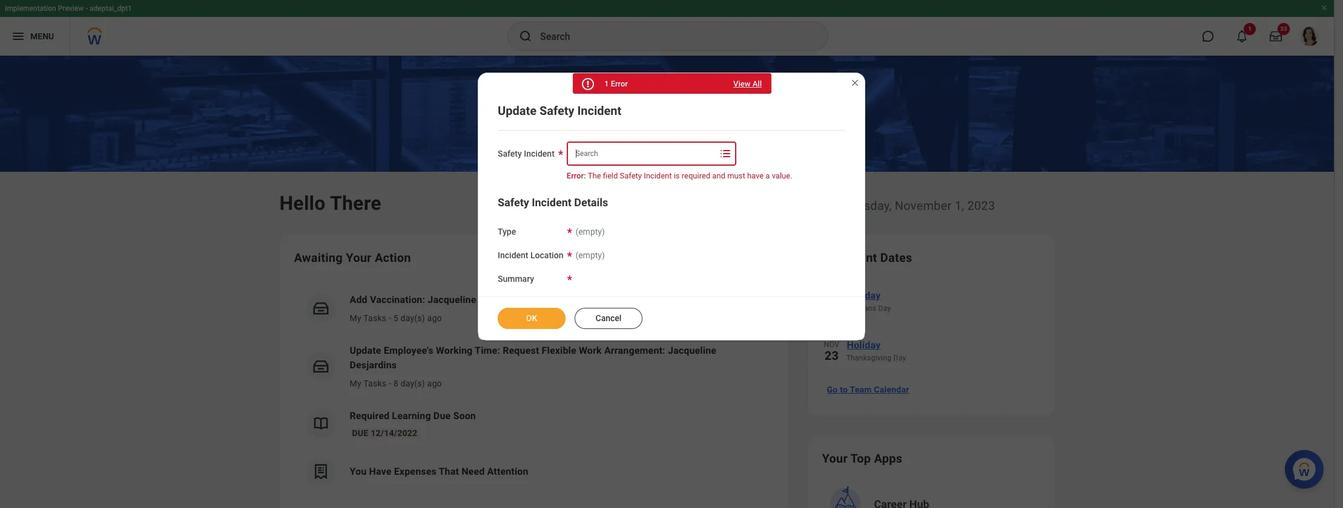 Task type: describe. For each thing, give the bounding box(es) containing it.
vaccination:
[[370, 294, 425, 306]]

view all
[[733, 79, 762, 88]]

1 error
[[604, 79, 628, 88]]

calendar
[[874, 385, 909, 395]]

important dates
[[822, 251, 912, 265]]

- for 8
[[389, 379, 391, 389]]

dates
[[880, 251, 912, 265]]

my tasks - 5 day(s) ago
[[350, 314, 442, 323]]

implementation
[[5, 4, 56, 13]]

holiday thanksgiving day
[[846, 340, 906, 363]]

error
[[611, 79, 628, 88]]

update safety incident dialog
[[478, 73, 865, 341]]

learning
[[392, 411, 431, 422]]

go
[[827, 385, 838, 395]]

due 12/14/2022
[[352, 429, 417, 438]]

implementation preview -   adeptai_dpt1
[[5, 4, 132, 13]]

tasks for 8
[[364, 379, 387, 389]]

nov 23
[[824, 341, 839, 363]]

important
[[822, 251, 877, 265]]

november
[[895, 199, 952, 213]]

request
[[503, 345, 539, 357]]

required
[[682, 171, 710, 180]]

- for adeptai_dpt1
[[85, 4, 88, 13]]

need
[[462, 466, 485, 478]]

12/14/2022
[[371, 429, 417, 438]]

prompts image
[[718, 147, 733, 161]]

holiday for holiday thanksgiving day
[[847, 340, 881, 351]]

go to team calendar
[[827, 385, 909, 395]]

adeptai_dpt1
[[90, 4, 132, 13]]

0 vertical spatial desjardins
[[479, 294, 526, 306]]

flexible
[[542, 345, 576, 357]]

cancel
[[596, 314, 622, 323]]

book open image
[[312, 415, 330, 433]]

incident left is
[[644, 171, 672, 180]]

inbox image for my tasks - 8 day(s) ago
[[312, 358, 330, 376]]

exclamation image
[[583, 80, 592, 89]]

implementation preview -   adeptai_dpt1 banner
[[0, 0, 1334, 56]]

23
[[825, 349, 839, 363]]

cancel button
[[575, 308, 643, 329]]

holiday for holiday veterans day
[[847, 290, 881, 302]]

that
[[439, 466, 459, 478]]

have
[[747, 171, 764, 180]]

error:
[[567, 171, 586, 180]]

you have expenses that need attention
[[350, 466, 529, 478]]

1
[[604, 79, 609, 88]]

you have expenses that need attention button
[[294, 448, 774, 497]]

must
[[727, 171, 745, 180]]

0 horizontal spatial jacqueline
[[428, 294, 476, 306]]

day for holiday thanksgiving day
[[894, 354, 906, 363]]

safety incident
[[498, 149, 555, 159]]

veterans
[[846, 305, 876, 313]]

1,
[[955, 199, 964, 213]]

a
[[766, 171, 770, 180]]

(empty) for incident location
[[576, 251, 605, 261]]

have
[[369, 466, 392, 478]]

top
[[851, 452, 871, 466]]

add
[[350, 294, 367, 306]]

update employee's working time: request flexible work arrangement: jacqueline desjardins
[[350, 345, 717, 371]]

you
[[350, 466, 367, 478]]

day(s) for 8
[[401, 379, 425, 389]]

jacqueline inside update employee's working time: request flexible work arrangement: jacqueline desjardins
[[668, 345, 717, 357]]

5
[[393, 314, 398, 323]]

safety incident details button
[[498, 196, 608, 209]]

safety incident details
[[498, 196, 608, 209]]

apps
[[874, 452, 903, 466]]

hello
[[279, 192, 326, 215]]

important dates element
[[822, 281, 1040, 375]]

your top apps
[[822, 452, 903, 466]]

0 vertical spatial due
[[434, 411, 451, 422]]

desjardins inside update employee's working time: request flexible work arrangement: jacqueline desjardins
[[350, 360, 397, 371]]

(empty) for type
[[576, 227, 605, 237]]

it's
[[808, 199, 823, 213]]

dashboard expenses image
[[312, 463, 330, 481]]

awaiting your action list
[[294, 283, 774, 497]]

and
[[712, 171, 726, 180]]

1 horizontal spatial your
[[822, 452, 848, 466]]

hello there main content
[[0, 56, 1334, 509]]

it's wednesday, november 1, 2023
[[808, 199, 995, 213]]

value.
[[772, 171, 792, 180]]

8
[[393, 379, 398, 389]]

Safety Incident field
[[568, 143, 717, 165]]



Task type: locate. For each thing, give the bounding box(es) containing it.
update for update employee's working time: request flexible work arrangement: jacqueline desjardins
[[350, 345, 381, 357]]

0 horizontal spatial day
[[878, 305, 891, 313]]

1 vertical spatial ago
[[427, 379, 442, 389]]

1 vertical spatial update
[[350, 345, 381, 357]]

1 holiday from the top
[[847, 290, 881, 302]]

update safety incident
[[498, 104, 622, 118]]

your left action
[[346, 251, 372, 265]]

type
[[498, 227, 516, 237]]

nov
[[824, 291, 839, 300], [824, 341, 839, 349]]

safety inside group
[[498, 196, 529, 209]]

to
[[840, 385, 848, 395]]

is
[[674, 171, 680, 180]]

day(s)
[[401, 314, 425, 323], [401, 379, 425, 389]]

update left 'employee's'
[[350, 345, 381, 357]]

nov left holiday veterans day
[[824, 291, 839, 300]]

holiday button for holiday veterans day
[[846, 288, 1040, 304]]

1 tasks from the top
[[364, 314, 387, 323]]

0 vertical spatial update
[[498, 104, 537, 118]]

preview
[[58, 4, 84, 13]]

- inside implementation preview -   adeptai_dpt1 banner
[[85, 4, 88, 13]]

1 horizontal spatial due
[[434, 411, 451, 422]]

1 nov from the top
[[824, 291, 839, 300]]

soon
[[453, 411, 476, 422]]

incident down the update safety incident on the top left of page
[[524, 149, 555, 159]]

incident up summary
[[498, 251, 528, 261]]

1 vertical spatial day(s)
[[401, 379, 425, 389]]

1 horizontal spatial day
[[894, 354, 906, 363]]

1 horizontal spatial jacqueline
[[668, 345, 717, 357]]

2023
[[968, 199, 995, 213]]

2 holiday button from the top
[[846, 338, 1040, 354]]

ago for my tasks - 5 day(s) ago
[[427, 314, 442, 323]]

holiday inside holiday veterans day
[[847, 290, 881, 302]]

2 tasks from the top
[[364, 379, 387, 389]]

2 inbox image from the top
[[312, 358, 330, 376]]

1 vertical spatial nov
[[824, 341, 839, 349]]

my for my tasks - 5 day(s) ago
[[350, 314, 361, 323]]

holiday
[[847, 290, 881, 302], [847, 340, 881, 351]]

action
[[375, 251, 411, 265]]

update
[[498, 104, 537, 118], [350, 345, 381, 357]]

desjardins up my tasks - 8 day(s) ago
[[350, 360, 397, 371]]

expenses
[[394, 466, 437, 478]]

0 vertical spatial jacqueline
[[428, 294, 476, 306]]

tasks for 5
[[364, 314, 387, 323]]

update inside update employee's working time: request flexible work arrangement: jacqueline desjardins
[[350, 345, 381, 357]]

my
[[350, 314, 361, 323], [350, 379, 361, 389]]

- left 8
[[389, 379, 391, 389]]

-
[[85, 4, 88, 13], [389, 314, 391, 323], [389, 379, 391, 389]]

day(s) right 8
[[401, 379, 425, 389]]

0 vertical spatial inbox image
[[312, 300, 330, 318]]

0 horizontal spatial your
[[346, 251, 372, 265]]

my up required
[[350, 379, 361, 389]]

holiday up veterans
[[847, 290, 881, 302]]

attention
[[487, 466, 529, 478]]

nov for nov 23
[[824, 341, 839, 349]]

0 vertical spatial your
[[346, 251, 372, 265]]

ago down the add vaccination: jacqueline desjardins
[[427, 314, 442, 323]]

field
[[603, 171, 618, 180]]

2 my from the top
[[350, 379, 361, 389]]

1 vertical spatial jacqueline
[[668, 345, 717, 357]]

0 vertical spatial (empty)
[[576, 227, 605, 237]]

0 horizontal spatial desjardins
[[350, 360, 397, 371]]

jacqueline right arrangement:
[[668, 345, 717, 357]]

holiday up thanksgiving
[[847, 340, 881, 351]]

view
[[733, 79, 751, 88]]

holiday button for holiday thanksgiving day
[[846, 338, 1040, 354]]

required
[[350, 411, 390, 422]]

day inside holiday thanksgiving day
[[894, 354, 906, 363]]

close update safety incident image
[[850, 78, 860, 88]]

1 vertical spatial day
[[894, 354, 906, 363]]

arrangement:
[[604, 345, 665, 357]]

details
[[574, 196, 608, 209]]

required learning due soon
[[350, 411, 476, 422]]

day right veterans
[[878, 305, 891, 313]]

0 vertical spatial nov
[[824, 291, 839, 300]]

2 vertical spatial -
[[389, 379, 391, 389]]

1 vertical spatial -
[[389, 314, 391, 323]]

due
[[434, 411, 451, 422], [352, 429, 368, 438]]

0 vertical spatial tasks
[[364, 314, 387, 323]]

tasks left 8
[[364, 379, 387, 389]]

safety
[[540, 104, 574, 118], [498, 149, 522, 159], [620, 171, 642, 180], [498, 196, 529, 209]]

your
[[346, 251, 372, 265], [822, 452, 848, 466]]

inbox large image
[[1270, 30, 1282, 42]]

inbox image
[[312, 300, 330, 318], [312, 358, 330, 376]]

inbox image for my tasks - 5 day(s) ago
[[312, 300, 330, 318]]

1 ago from the top
[[427, 314, 442, 323]]

safety incident details group
[[498, 196, 845, 286]]

my tasks - 8 day(s) ago
[[350, 379, 442, 389]]

holiday button
[[846, 288, 1040, 304], [846, 338, 1040, 354]]

day(s) for 5
[[401, 314, 425, 323]]

0 vertical spatial holiday button
[[846, 288, 1040, 304]]

inbox image left add
[[312, 300, 330, 318]]

1 vertical spatial inbox image
[[312, 358, 330, 376]]

update inside dialog
[[498, 104, 537, 118]]

my down add
[[350, 314, 361, 323]]

1 vertical spatial due
[[352, 429, 368, 438]]

day inside holiday veterans day
[[878, 305, 891, 313]]

holiday veterans day
[[846, 290, 891, 313]]

2 (empty) from the top
[[576, 251, 605, 261]]

employee's
[[384, 345, 433, 357]]

tasks
[[364, 314, 387, 323], [364, 379, 387, 389]]

all
[[753, 79, 762, 88]]

1 vertical spatial (empty)
[[576, 251, 605, 261]]

go to team calendar button
[[822, 378, 914, 402]]

2 nov from the top
[[824, 341, 839, 349]]

1 horizontal spatial update
[[498, 104, 537, 118]]

due left soon
[[434, 411, 451, 422]]

1 vertical spatial your
[[822, 452, 848, 466]]

error: the field safety incident is required and must have a value.
[[567, 171, 792, 180]]

1 vertical spatial my
[[350, 379, 361, 389]]

0 vertical spatial -
[[85, 4, 88, 13]]

location
[[531, 251, 563, 261]]

- left 5
[[389, 314, 391, 323]]

1 vertical spatial desjardins
[[350, 360, 397, 371]]

wednesday,
[[826, 199, 892, 213]]

there
[[330, 192, 381, 215]]

1 holiday button from the top
[[846, 288, 1040, 304]]

1 (empty) from the top
[[576, 227, 605, 237]]

- for 5
[[389, 314, 391, 323]]

- right preview
[[85, 4, 88, 13]]

1 vertical spatial tasks
[[364, 379, 387, 389]]

(empty) down the details
[[576, 227, 605, 237]]

ok button
[[498, 308, 566, 329]]

day right thanksgiving
[[894, 354, 906, 363]]

1 inbox image from the top
[[312, 300, 330, 318]]

time:
[[475, 345, 500, 357]]

the
[[588, 171, 601, 180]]

1 day(s) from the top
[[401, 314, 425, 323]]

team
[[850, 385, 872, 395]]

0 vertical spatial holiday
[[847, 290, 881, 302]]

incident location
[[498, 251, 563, 261]]

1 my from the top
[[350, 314, 361, 323]]

incident down error:
[[532, 196, 572, 209]]

1 vertical spatial holiday
[[847, 340, 881, 351]]

0 horizontal spatial update
[[350, 345, 381, 357]]

desjardins
[[479, 294, 526, 306], [350, 360, 397, 371]]

notifications large image
[[1236, 30, 1248, 42]]

due down required
[[352, 429, 368, 438]]

1 vertical spatial holiday button
[[846, 338, 1040, 354]]

(empty)
[[576, 227, 605, 237], [576, 251, 605, 261]]

update up safety incident
[[498, 104, 537, 118]]

thanksgiving
[[846, 354, 892, 363]]

close environment banner image
[[1321, 4, 1328, 12]]

(empty) right location
[[576, 251, 605, 261]]

your left 'top'
[[822, 452, 848, 466]]

2 holiday from the top
[[847, 340, 881, 351]]

ago down working
[[427, 379, 442, 389]]

nov up go
[[824, 341, 839, 349]]

awaiting your action
[[294, 251, 411, 265]]

incident
[[577, 104, 622, 118], [524, 149, 555, 159], [644, 171, 672, 180], [532, 196, 572, 209], [498, 251, 528, 261]]

profile logan mcneil element
[[1293, 23, 1327, 50]]

0 horizontal spatial due
[[352, 429, 368, 438]]

update for update safety incident
[[498, 104, 537, 118]]

ago for my tasks - 8 day(s) ago
[[427, 379, 442, 389]]

jacqueline up working
[[428, 294, 476, 306]]

0 vertical spatial day
[[878, 305, 891, 313]]

my for my tasks - 8 day(s) ago
[[350, 379, 361, 389]]

1 horizontal spatial desjardins
[[479, 294, 526, 306]]

working
[[436, 345, 473, 357]]

search image
[[518, 29, 533, 44]]

work
[[579, 345, 602, 357]]

desjardins down summary
[[479, 294, 526, 306]]

tasks left 5
[[364, 314, 387, 323]]

holiday inside holiday thanksgiving day
[[847, 340, 881, 351]]

awaiting
[[294, 251, 343, 265]]

2 day(s) from the top
[[401, 379, 425, 389]]

ok
[[526, 314, 537, 323]]

summary
[[498, 274, 534, 284]]

ago
[[427, 314, 442, 323], [427, 379, 442, 389]]

nov for nov
[[824, 291, 839, 300]]

0 vertical spatial day(s)
[[401, 314, 425, 323]]

add vaccination: jacqueline desjardins
[[350, 294, 526, 306]]

0 vertical spatial my
[[350, 314, 361, 323]]

0 vertical spatial ago
[[427, 314, 442, 323]]

inbox image up book open 'image'
[[312, 358, 330, 376]]

hello there
[[279, 192, 381, 215]]

day
[[878, 305, 891, 313], [894, 354, 906, 363]]

incident down 1
[[577, 104, 622, 118]]

day for holiday veterans day
[[878, 305, 891, 313]]

2 ago from the top
[[427, 379, 442, 389]]

day(s) right 5
[[401, 314, 425, 323]]



Task type: vqa. For each thing, say whether or not it's contained in the screenshot.
Safety Incident Details
yes



